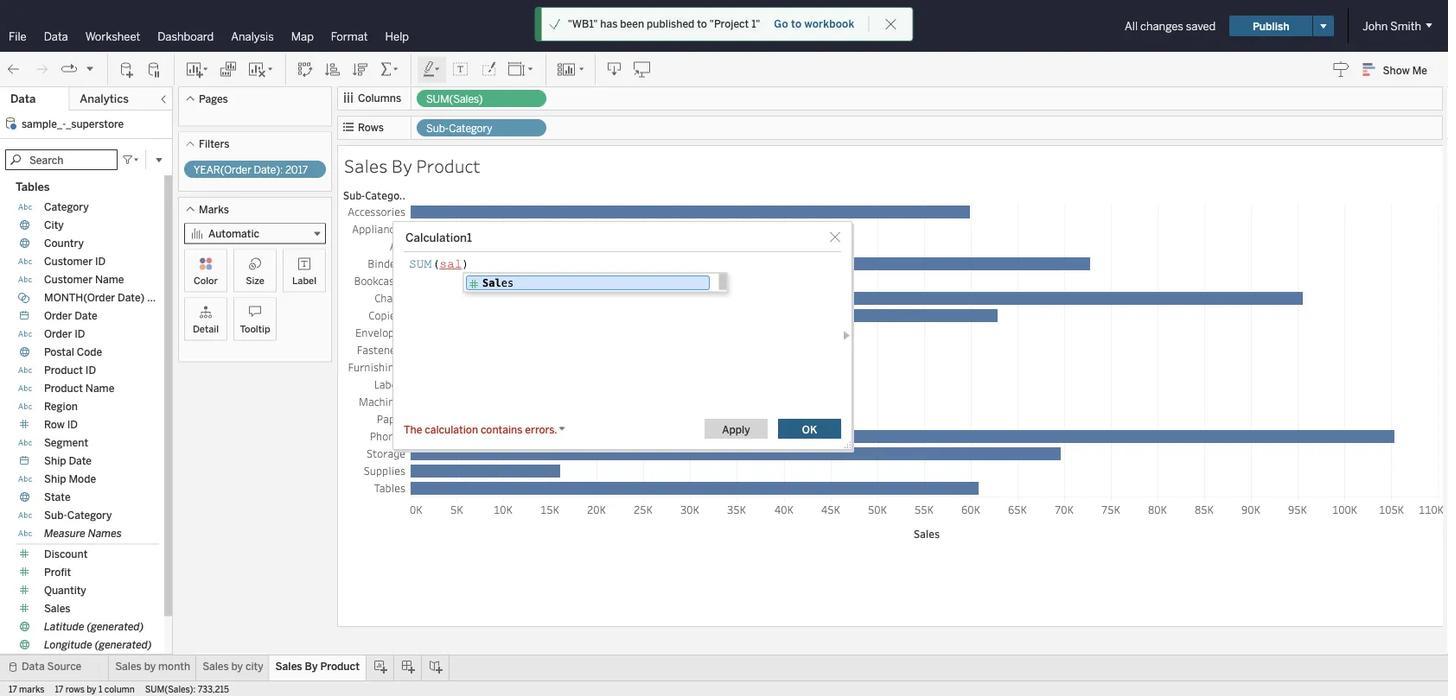 Task type: describe. For each thing, give the bounding box(es) containing it.
duplicate image
[[220, 61, 237, 78]]

sample_-_superstore
[[22, 118, 124, 130]]

the calculation contains errors.
[[404, 424, 557, 436]]

"wb1" has been published to "project 1" alert
[[568, 16, 760, 32]]

worksheet
[[85, 29, 140, 43]]

segment
[[44, 437, 88, 450]]

swap rows and columns image
[[297, 61, 314, 78]]

name for customer name
[[95, 274, 124, 286]]

data guide image
[[1333, 61, 1350, 78]]

ok button
[[778, 419, 841, 439]]

order for order date
[[44, 310, 72, 323]]

Bookcases, Sub-Category. Press Space to toggle selection. Press Escape to go back to the left margin. Use arrow keys to navigate headers text field
[[341, 272, 410, 290]]

the
[[404, 424, 422, 436]]

product id
[[44, 364, 96, 377]]

dashboard
[[158, 29, 214, 43]]

by for city
[[231, 661, 243, 674]]

sales right city
[[276, 661, 302, 674]]

rows
[[358, 121, 384, 134]]

redo image
[[33, 61, 50, 78]]

0 horizontal spatial replay animation image
[[61, 61, 78, 78]]

new data source image
[[118, 61, 136, 78]]

calculation
[[425, 424, 478, 436]]

profit
[[44, 567, 71, 579]]

source
[[47, 661, 81, 674]]

Binders, Sub-Category. Press Space to toggle selection. Press Escape to go back to the left margin. Use arrow keys to navigate headers text field
[[341, 255, 410, 272]]

publish button
[[1230, 16, 1313, 36]]

Fasteners, Sub-Category. Press Space to toggle selection. Press Escape to go back to the left margin. Use arrow keys to navigate headers text field
[[341, 342, 410, 359]]

sal
[[482, 277, 501, 289]]

saved
[[1186, 19, 1216, 33]]

has
[[600, 18, 618, 30]]

dialog containing sum
[[393, 221, 866, 451]]

help
[[385, 29, 409, 43]]

detail
[[193, 323, 219, 335]]

state
[[44, 492, 71, 504]]

measure
[[44, 528, 85, 540]]

analysis
[[231, 29, 274, 43]]

all changes saved
[[1125, 19, 1216, 33]]

Labels, Sub-Category. Press Space to toggle selection. Press Escape to go back to the left margin. Use arrow keys to navigate headers text field
[[341, 376, 410, 393]]

1 horizontal spatial replay animation image
[[85, 63, 95, 74]]

size
[[246, 275, 264, 287]]

format
[[331, 29, 368, 43]]

17 for 17 rows by 1 column
[[55, 685, 63, 695]]

id for customer id
[[95, 256, 106, 268]]

success image
[[549, 18, 561, 30]]

sales up 'column'
[[115, 661, 142, 674]]

go to workbook link
[[773, 17, 856, 31]]

customer id
[[44, 256, 106, 268]]

longitude
[[44, 639, 92, 652]]

by for month
[[144, 661, 156, 674]]

errors.
[[525, 424, 557, 436]]

Paper, Sub-Category. Press Space to toggle selection. Press Escape to go back to the left margin. Use arrow keys to navigate headers text field
[[341, 411, 410, 428]]

sorted ascending by sum of sales within sub-category image
[[324, 61, 342, 78]]

sal es
[[482, 277, 513, 289]]

undo image
[[5, 61, 22, 78]]

calculation1
[[406, 231, 472, 245]]

month
[[158, 661, 190, 674]]

latitude
[[44, 621, 84, 634]]

data source
[[22, 661, 81, 674]]

go
[[774, 18, 788, 30]]

733,215
[[198, 685, 229, 695]]

date):
[[254, 164, 283, 176]]

Tables, Sub-Category. Press Space to toggle selection. Press Escape to go back to the left margin. Use arrow keys to navigate headers text field
[[341, 480, 410, 497]]

pause auto updates image
[[146, 61, 163, 78]]

highlight image
[[422, 61, 442, 78]]

totals image
[[380, 61, 400, 78]]

resize se image
[[843, 441, 852, 450]]

product name
[[44, 383, 114, 395]]

sample_-
[[22, 118, 66, 130]]

rows
[[65, 685, 85, 695]]

country
[[44, 237, 84, 250]]

id for row id
[[67, 419, 78, 432]]

john smith
[[1363, 19, 1422, 33]]

changes
[[1141, 19, 1184, 33]]

)
[[462, 258, 470, 272]]

marks. press enter to open the view data window.. use arrow keys to navigate data visualization elements. image
[[410, 203, 1444, 498]]

new worksheet image
[[185, 61, 209, 78]]

contains
[[481, 424, 523, 436]]

workbook
[[805, 18, 855, 30]]

marks
[[19, 685, 45, 695]]

product up region
[[44, 383, 83, 395]]

to inside alert
[[697, 18, 707, 30]]

2017
[[285, 164, 308, 176]]

month(order date) set
[[44, 292, 164, 304]]

order for order id
[[44, 328, 72, 341]]

"wb1"
[[568, 18, 598, 30]]

id for order id
[[75, 328, 85, 341]]

Copiers, Sub-Category. Press Space to toggle selection. Press Escape to go back to the left margin. Use arrow keys to navigate headers text field
[[341, 307, 410, 324]]

been
[[620, 18, 644, 30]]

apply button
[[705, 419, 768, 439]]

sal
[[439, 258, 462, 272]]

Furnishings, Sub-Category. Press Space to toggle selection. Press Escape to go back to the left margin. Use arrow keys to navigate headers text field
[[341, 359, 410, 376]]

date)
[[118, 292, 145, 304]]

show mark labels image
[[452, 61, 470, 78]]

collapse image
[[158, 94, 169, 105]]

tables
[[16, 180, 50, 194]]

sum(sales):
[[145, 685, 196, 695]]

wb1
[[743, 18, 772, 34]]

product right city
[[320, 661, 360, 674]]

automatic
[[208, 228, 259, 240]]

open and edit this workbook in tableau desktop image
[[634, 61, 651, 78]]

fit image
[[508, 61, 535, 78]]

show/hide cards image
[[557, 61, 585, 78]]

analytics
[[80, 92, 129, 106]]

sum(sales)
[[426, 93, 483, 105]]

color
[[194, 275, 218, 287]]

download image
[[606, 61, 623, 78]]

sum
[[409, 258, 432, 272]]

0 vertical spatial data
[[44, 29, 68, 43]]

id for product id
[[85, 364, 96, 377]]

ok
[[802, 424, 817, 436]]

0 vertical spatial category
[[449, 122, 492, 135]]



Task type: vqa. For each thing, say whether or not it's contained in the screenshot.
Success ICON
yes



Task type: locate. For each thing, give the bounding box(es) containing it.
name down "product id"
[[85, 383, 114, 395]]

to left "project
[[697, 18, 707, 30]]

publish
[[1253, 20, 1290, 32]]

show
[[1383, 64, 1410, 76]]

0 vertical spatial sub-
[[426, 122, 449, 135]]

1 vertical spatial date
[[69, 455, 92, 468]]

to right go
[[791, 18, 802, 30]]

show me button
[[1356, 56, 1443, 83]]

2 to from the left
[[791, 18, 802, 30]]

1 horizontal spatial sub-category
[[426, 122, 492, 135]]

john
[[1363, 19, 1388, 33]]

code
[[77, 346, 102, 359]]

discount
[[44, 549, 88, 561]]

postal code
[[44, 346, 102, 359]]

product down postal at left
[[44, 364, 83, 377]]

Phones, Sub-Category. Press Space to toggle selection. Press Escape to go back to the left margin. Use arrow keys to navigate headers text field
[[341, 428, 410, 445]]

1 vertical spatial data
[[10, 92, 36, 106]]

columns
[[358, 92, 401, 105]]

ship up state
[[44, 473, 66, 486]]

sales down rows
[[344, 154, 388, 178]]

id down code
[[85, 364, 96, 377]]

17
[[9, 685, 17, 695], [55, 685, 63, 695]]

id up postal code
[[75, 328, 85, 341]]

Search text field
[[5, 150, 118, 170]]

0 vertical spatial order
[[44, 310, 72, 323]]

sorted descending by sum of sales within sub-category image
[[352, 61, 369, 78]]

2 vertical spatial data
[[22, 661, 45, 674]]

0 vertical spatial sub-category
[[426, 122, 492, 135]]

automatic button
[[184, 224, 326, 244]]

id up "customer name" on the left top of page
[[95, 256, 106, 268]]

category up city
[[44, 201, 89, 214]]

sum(sales): 733,215
[[145, 685, 229, 695]]

Storage, Sub-Category. Press Space to toggle selection. Press Escape to go back to the left margin. Use arrow keys to navigate headers text field
[[341, 445, 410, 463]]

0 vertical spatial by
[[391, 154, 412, 178]]

1 vertical spatial by
[[305, 661, 318, 674]]

2 customer from the top
[[44, 274, 93, 286]]

Appliances, Sub-Category. Press Space to toggle selection. Press Escape to go back to the left margin. Use arrow keys to navigate headers text field
[[341, 221, 410, 238]]

1 horizontal spatial 17
[[55, 685, 63, 695]]

0 vertical spatial ship
[[44, 455, 66, 468]]

date up mode
[[69, 455, 92, 468]]

1 ship from the top
[[44, 455, 66, 468]]

17 left rows
[[55, 685, 63, 695]]

(generated)
[[87, 621, 144, 634], [95, 639, 152, 652]]

ship mode
[[44, 473, 96, 486]]

(generated) down latitude (generated)
[[95, 639, 152, 652]]

replay animation image up analytics
[[85, 63, 95, 74]]

sub-category up measure names on the bottom of the page
[[44, 510, 112, 522]]

(generated) up longitude (generated)
[[87, 621, 144, 634]]

name for product name
[[85, 383, 114, 395]]

2 order from the top
[[44, 328, 72, 341]]

sub-
[[426, 122, 449, 135], [44, 510, 67, 522]]

format workbook image
[[480, 61, 497, 78]]

customer down country
[[44, 256, 93, 268]]

smith
[[1391, 19, 1422, 33]]

set
[[147, 292, 164, 304]]

Chairs, Sub-Category. Press Space to toggle selection. Press Escape to go back to the left margin. Use arrow keys to navigate headers text field
[[341, 290, 410, 307]]

date for ship date
[[69, 455, 92, 468]]

1 horizontal spatial sub-
[[426, 122, 449, 135]]

sub-category down sum(sales)
[[426, 122, 492, 135]]

1 to from the left
[[697, 18, 707, 30]]

1 vertical spatial sales by product
[[276, 661, 360, 674]]

longitude (generated)
[[44, 639, 152, 652]]

row id
[[44, 419, 78, 432]]

city
[[44, 219, 64, 232]]

sub- down sum(sales)
[[426, 122, 449, 135]]

data up marks
[[22, 661, 45, 674]]

clear sheet image
[[247, 61, 275, 78]]

label
[[292, 275, 317, 287]]

0 horizontal spatial sub-
[[44, 510, 67, 522]]

quantity
[[44, 585, 86, 598]]

name
[[95, 274, 124, 286], [85, 383, 114, 395]]

sub- down state
[[44, 510, 67, 522]]

1 order from the top
[[44, 310, 72, 323]]

1 vertical spatial ship
[[44, 473, 66, 486]]

names
[[88, 528, 122, 540]]

1
[[99, 685, 102, 695]]

1 vertical spatial customer
[[44, 274, 93, 286]]

date for order date
[[75, 310, 98, 323]]

2 horizontal spatial by
[[231, 661, 243, 674]]

0 horizontal spatial to
[[697, 18, 707, 30]]

Supplies, Sub-Category. Press Space to toggle selection. Press Escape to go back to the left margin. Use arrow keys to navigate headers text field
[[341, 463, 410, 480]]

dialog
[[393, 221, 866, 451]]

0 vertical spatial customer
[[44, 256, 93, 268]]

city
[[246, 661, 263, 674]]

0 horizontal spatial sub-category
[[44, 510, 112, 522]]

0 vertical spatial sales by product
[[344, 154, 481, 178]]

sales by city
[[202, 661, 263, 674]]

ship for ship date
[[44, 455, 66, 468]]

date down month(order
[[75, 310, 98, 323]]

month(order
[[44, 292, 115, 304]]

by left 1
[[87, 685, 96, 695]]

Envelopes, Sub-Category. Press Space to toggle selection. Press Escape to go back to the left margin. Use arrow keys to navigate headers text field
[[341, 324, 410, 342]]

sales up '733,215'
[[202, 661, 229, 674]]

2 17 from the left
[[55, 685, 63, 695]]

1 vertical spatial sub-
[[44, 510, 67, 522]]

name up month(order date) set
[[95, 274, 124, 286]]

sales by product
[[344, 154, 481, 178], [276, 661, 360, 674]]

sales up latitude
[[44, 603, 70, 616]]

17 left marks
[[9, 685, 17, 695]]

pages
[[199, 93, 228, 105]]

17 marks
[[9, 685, 45, 695]]

es
[[501, 277, 513, 289]]

show me
[[1383, 64, 1428, 76]]

1 17 from the left
[[9, 685, 17, 695]]

order date
[[44, 310, 98, 323]]

tooltip
[[240, 323, 270, 335]]

0 vertical spatial name
[[95, 274, 124, 286]]

customer for customer id
[[44, 256, 93, 268]]

filters
[[199, 138, 229, 150]]

1 vertical spatial name
[[85, 383, 114, 395]]

1 customer from the top
[[44, 256, 93, 268]]

sales by product right city
[[276, 661, 360, 674]]

order id
[[44, 328, 85, 341]]

(
[[432, 258, 439, 272]]

postal
[[44, 346, 74, 359]]

apply
[[722, 424, 750, 436]]

sales by product down rows
[[344, 154, 481, 178]]

me
[[1413, 64, 1428, 76]]

by left city
[[231, 661, 243, 674]]

by up accessories, sub-category. press space to toggle selection. press escape to go back to the left margin. use arrow keys to navigate headers text field
[[391, 154, 412, 178]]

ship for ship mode
[[44, 473, 66, 486]]

Machines, Sub-Category. Press Space to toggle selection. Press Escape to go back to the left margin. Use arrow keys to navigate headers text field
[[341, 393, 410, 411]]

id
[[95, 256, 106, 268], [75, 328, 85, 341], [85, 364, 96, 377], [67, 419, 78, 432]]

2 ship from the top
[[44, 473, 66, 486]]

1 horizontal spatial by
[[144, 661, 156, 674]]

category up measure names on the bottom of the page
[[67, 510, 112, 522]]

year(order
[[194, 164, 252, 176]]

0 vertical spatial date
[[75, 310, 98, 323]]

"wb1" has been published to "project 1"
[[568, 18, 760, 30]]

(generated) for longitude (generated)
[[95, 639, 152, 652]]

ship
[[44, 455, 66, 468], [44, 473, 66, 486]]

by
[[391, 154, 412, 178], [305, 661, 318, 674]]

sum ( sal )
[[409, 258, 470, 272]]

category down sum(sales)
[[449, 122, 492, 135]]

Accessories, Sub-Category. Press Space to toggle selection. Press Escape to go back to the left margin. Use arrow keys to navigate headers text field
[[341, 203, 410, 221]]

0 horizontal spatial 17
[[9, 685, 17, 695]]

order up postal at left
[[44, 328, 72, 341]]

0 horizontal spatial by
[[305, 661, 318, 674]]

_superstore
[[66, 118, 124, 130]]

product down sum(sales)
[[416, 154, 481, 178]]

by left month at left
[[144, 661, 156, 674]]

by right city
[[305, 661, 318, 674]]

1"
[[752, 18, 760, 30]]

ship date
[[44, 455, 92, 468]]

order up order id
[[44, 310, 72, 323]]

17 rows by 1 column
[[55, 685, 135, 695]]

data up redo icon
[[44, 29, 68, 43]]

column
[[104, 685, 135, 695]]

replay animation image right redo icon
[[61, 61, 78, 78]]

Art, Sub-Category. Press Space to toggle selection. Press Escape to go back to the left margin. Use arrow keys to navigate headers text field
[[341, 238, 410, 255]]

latitude (generated)
[[44, 621, 144, 634]]

replay animation image
[[61, 61, 78, 78], [85, 63, 95, 74]]

customer down customer id
[[44, 274, 93, 286]]

mode
[[69, 473, 96, 486]]

year(order date): 2017
[[194, 164, 308, 176]]

id right row
[[67, 419, 78, 432]]

"project
[[710, 18, 749, 30]]

ship down segment
[[44, 455, 66, 468]]

file
[[9, 29, 27, 43]]

to
[[697, 18, 707, 30], [791, 18, 802, 30]]

1 horizontal spatial to
[[791, 18, 802, 30]]

0 vertical spatial (generated)
[[87, 621, 144, 634]]

1 vertical spatial sub-category
[[44, 510, 112, 522]]

draft
[[704, 20, 728, 32]]

(generated) for latitude (generated)
[[87, 621, 144, 634]]

1 horizontal spatial by
[[391, 154, 412, 178]]

1 vertical spatial order
[[44, 328, 72, 341]]

data down undo image
[[10, 92, 36, 106]]

by
[[144, 661, 156, 674], [231, 661, 243, 674], [87, 685, 96, 695]]

1 vertical spatial (generated)
[[95, 639, 152, 652]]

customer name
[[44, 274, 124, 286]]

17 for 17 marks
[[9, 685, 17, 695]]

map
[[291, 29, 314, 43]]

region
[[44, 401, 78, 413]]

1 vertical spatial category
[[44, 201, 89, 214]]

customer
[[44, 256, 93, 268], [44, 274, 93, 286]]

measure names
[[44, 528, 122, 540]]

customer for customer name
[[44, 274, 93, 286]]

2 vertical spatial category
[[67, 510, 112, 522]]

0 horizontal spatial by
[[87, 685, 96, 695]]



